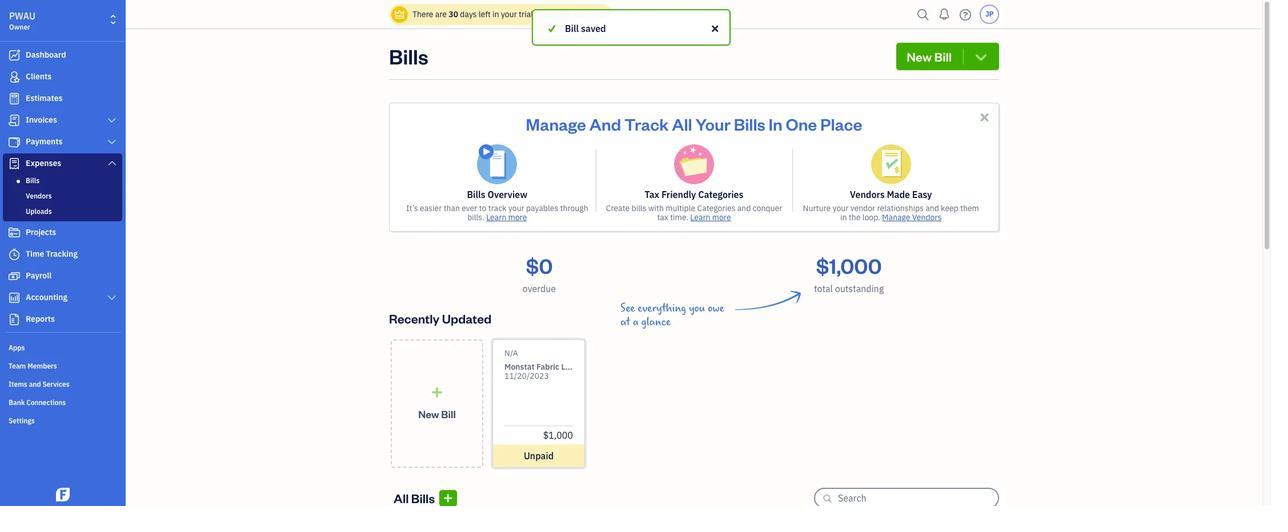 Task type: locate. For each thing, give the bounding box(es) containing it.
1 chevron large down image from the top
[[107, 159, 117, 168]]

crown image
[[394, 8, 406, 20]]

nurture your vendor relationships and keep them in the loop.
[[803, 203, 979, 223]]

0 horizontal spatial learn
[[486, 213, 507, 223]]

1 horizontal spatial learn
[[691, 213, 711, 223]]

0 horizontal spatial new bill
[[418, 408, 456, 421]]

main element
[[0, 0, 154, 507]]

overview
[[488, 189, 528, 201]]

0 vertical spatial manage
[[526, 113, 586, 135]]

trial.
[[519, 9, 535, 19]]

bill left chevrondown image
[[935, 49, 952, 65]]

vendors inside main element
[[26, 192, 52, 201]]

money image
[[7, 271, 21, 282]]

payroll link
[[3, 266, 122, 287]]

payments link
[[3, 132, 122, 153]]

more right track
[[508, 213, 527, 223]]

in
[[769, 113, 783, 135]]

create
[[606, 203, 630, 214]]

1 vertical spatial bill
[[935, 49, 952, 65]]

new bill down search image
[[907, 49, 952, 65]]

items and services
[[9, 381, 70, 389]]

bill down upgrade account link
[[565, 23, 579, 34]]

freshbooks image
[[54, 489, 72, 502]]

2 chevron large down image from the top
[[107, 138, 117, 147]]

bills link
[[5, 174, 120, 188]]

members
[[27, 362, 57, 371]]

upgrade account link
[[537, 9, 603, 19]]

learn more down tax friendly categories
[[691, 213, 731, 223]]

vendors up uploads
[[26, 192, 52, 201]]

in
[[493, 9, 499, 19], [841, 213, 847, 223]]

1 horizontal spatial vendors
[[850, 189, 885, 201]]

ever
[[462, 203, 477, 214]]

vendors down easy
[[912, 213, 942, 223]]

0 horizontal spatial and
[[29, 381, 41, 389]]

notifications image
[[935, 3, 954, 26]]

nurture
[[803, 203, 831, 214]]

vendors made easy
[[850, 189, 932, 201]]

chevron large down image down invoices link
[[107, 138, 117, 147]]

2 horizontal spatial vendors
[[912, 213, 942, 223]]

in right left
[[493, 9, 499, 19]]

1 vertical spatial new
[[418, 408, 439, 421]]

0 vertical spatial categories
[[698, 189, 744, 201]]

learn more for overview
[[486, 213, 527, 223]]

total
[[814, 283, 833, 295]]

2 horizontal spatial and
[[926, 203, 939, 214]]

0 horizontal spatial $1,000
[[543, 430, 573, 442]]

logistics
[[561, 362, 594, 373]]

chart image
[[7, 293, 21, 304]]

go to help image
[[957, 6, 975, 23]]

0 vertical spatial new
[[907, 49, 932, 65]]

$1,000 inside $1,000 total outstanding
[[816, 253, 882, 279]]

chevron large down image up 'payments' link
[[107, 116, 117, 125]]

time.
[[670, 213, 689, 223]]

more down tax friendly categories
[[712, 213, 731, 223]]

bills left in
[[734, 113, 766, 135]]

bank
[[9, 399, 25, 407]]

more
[[508, 213, 527, 223], [712, 213, 731, 223]]

recently
[[389, 311, 440, 327]]

overdue
[[523, 283, 556, 295]]

categories up create bills with multiple categories and conquer tax time.
[[698, 189, 744, 201]]

0 horizontal spatial vendors
[[26, 192, 52, 201]]

bills
[[632, 203, 647, 214]]

1 vertical spatial categories
[[697, 203, 736, 214]]

at
[[621, 316, 630, 329]]

with
[[648, 203, 664, 214]]

apps
[[9, 344, 25, 353]]

and inside nurture your vendor relationships and keep them in the loop.
[[926, 203, 939, 214]]

items
[[9, 381, 27, 389]]

0 vertical spatial new bill
[[907, 49, 952, 65]]

new bill link
[[391, 340, 483, 469]]

dashboard image
[[7, 50, 21, 61]]

learn more down overview
[[486, 213, 527, 223]]

0 vertical spatial chevron large down image
[[107, 159, 117, 168]]

check image
[[547, 22, 557, 35]]

2 more from the left
[[712, 213, 731, 223]]

track
[[625, 113, 669, 135]]

1 vertical spatial new bill
[[418, 408, 456, 421]]

accounting
[[26, 293, 67, 303]]

manage for manage vendors
[[882, 213, 911, 223]]

1 horizontal spatial new
[[907, 49, 932, 65]]

categories inside create bills with multiple categories and conquer tax time.
[[697, 203, 736, 214]]

reports
[[26, 314, 55, 325]]

in left the
[[841, 213, 847, 223]]

new down plus image
[[418, 408, 439, 421]]

invoices
[[26, 115, 57, 125]]

pwau owner
[[9, 10, 35, 31]]

0 horizontal spatial manage
[[526, 113, 586, 135]]

chevron large down image for expenses
[[107, 159, 117, 168]]

through
[[560, 203, 588, 214]]

clients link
[[3, 67, 122, 87]]

1 horizontal spatial new bill
[[907, 49, 952, 65]]

1 chevron large down image from the top
[[107, 116, 117, 125]]

1 learn from the left
[[486, 213, 507, 223]]

2 horizontal spatial bill
[[935, 49, 952, 65]]

manage
[[526, 113, 586, 135], [882, 213, 911, 223]]

chevron large down image
[[107, 159, 117, 168], [107, 294, 117, 303]]

bills down expenses
[[26, 177, 40, 185]]

learn right time.
[[691, 213, 711, 223]]

loop.
[[863, 213, 880, 223]]

bills inside main element
[[26, 177, 40, 185]]

tax
[[645, 189, 660, 201]]

invoices link
[[3, 110, 122, 131]]

jp button
[[980, 5, 999, 24]]

1 vertical spatial manage
[[882, 213, 911, 223]]

your left 'trial.'
[[501, 9, 517, 19]]

owner
[[9, 23, 30, 31]]

settings link
[[3, 413, 122, 430]]

add a new bill image
[[443, 492, 453, 506]]

1 horizontal spatial manage
[[882, 213, 911, 223]]

and right the items
[[29, 381, 41, 389]]

manage down made
[[882, 213, 911, 223]]

it's
[[406, 203, 418, 214]]

0 vertical spatial chevron large down image
[[107, 116, 117, 125]]

and
[[738, 203, 751, 214], [926, 203, 939, 214], [29, 381, 41, 389]]

bills down crown image
[[389, 43, 428, 70]]

accounting link
[[3, 288, 122, 309]]

2 learn from the left
[[691, 213, 711, 223]]

bills up to
[[467, 189, 486, 201]]

your for in
[[501, 9, 517, 19]]

0 horizontal spatial new
[[418, 408, 439, 421]]

new down search image
[[907, 49, 932, 65]]

chevron large down image
[[107, 116, 117, 125], [107, 138, 117, 147]]

chevron large down image inside invoices link
[[107, 116, 117, 125]]

learn for overview
[[486, 213, 507, 223]]

vendors link
[[5, 190, 120, 203]]

learn
[[486, 213, 507, 223], [691, 213, 711, 223]]

pwau
[[9, 10, 35, 22]]

glance
[[641, 316, 671, 329]]

clients
[[26, 71, 52, 82]]

conquer
[[753, 203, 782, 214]]

0 vertical spatial bill
[[565, 23, 579, 34]]

easy
[[912, 189, 932, 201]]

vendors up the 'vendor'
[[850, 189, 885, 201]]

$1,000 up unpaid on the bottom of page
[[543, 430, 573, 442]]

1 vertical spatial chevron large down image
[[107, 294, 117, 303]]

time tracking link
[[3, 245, 122, 265]]

your down overview
[[509, 203, 524, 214]]

new bill down plus image
[[418, 408, 456, 421]]

chevron large down image for payments
[[107, 138, 117, 147]]

1 learn more from the left
[[486, 213, 527, 223]]

and inside create bills with multiple categories and conquer tax time.
[[738, 203, 751, 214]]

bill inside "status"
[[565, 23, 579, 34]]

1 vertical spatial chevron large down image
[[107, 138, 117, 147]]

more for bills overview
[[508, 213, 527, 223]]

new
[[907, 49, 932, 65], [418, 408, 439, 421]]

monstat
[[505, 362, 535, 373]]

11/20/2023
[[505, 371, 549, 382]]

learn right bills.
[[486, 213, 507, 223]]

bill saved status
[[0, 9, 1263, 46]]

30
[[449, 9, 458, 19]]

1 vertical spatial $1,000
[[543, 430, 573, 442]]

and left conquer
[[738, 203, 751, 214]]

your
[[501, 9, 517, 19], [509, 203, 524, 214], [833, 203, 849, 214]]

tracking
[[46, 249, 78, 259]]

bill
[[565, 23, 579, 34], [935, 49, 952, 65], [441, 408, 456, 421]]

there are 30 days left in your trial. upgrade account
[[413, 9, 603, 19]]

n/a monstat fabric logistics 11/20/2023
[[505, 349, 594, 382]]

0 horizontal spatial in
[[493, 9, 499, 19]]

$1,000 up outstanding
[[816, 253, 882, 279]]

bill down plus image
[[441, 408, 456, 421]]

new inside button
[[907, 49, 932, 65]]

2 learn more from the left
[[691, 213, 731, 223]]

manage for manage and track all your bills in one place
[[526, 113, 586, 135]]

and down easy
[[926, 203, 939, 214]]

1 horizontal spatial in
[[841, 213, 847, 223]]

vendors
[[850, 189, 885, 201], [26, 192, 52, 201], [912, 213, 942, 223]]

chevron large down image up bills link
[[107, 159, 117, 168]]

0 vertical spatial $1,000
[[816, 253, 882, 279]]

1 horizontal spatial learn more
[[691, 213, 731, 223]]

chevron large down image down payroll link
[[107, 294, 117, 303]]

your inside it's easier than ever to track your payables through bills.
[[509, 203, 524, 214]]

1 horizontal spatial more
[[712, 213, 731, 223]]

0 horizontal spatial bill
[[441, 408, 456, 421]]

projects
[[26, 227, 56, 238]]

settings
[[9, 417, 35, 426]]

1 horizontal spatial $1,000
[[816, 253, 882, 279]]

payment image
[[7, 137, 21, 148]]

2 chevron large down image from the top
[[107, 294, 117, 303]]

your left the
[[833, 203, 849, 214]]

categories down tax friendly categories
[[697, 203, 736, 214]]

1 horizontal spatial bill
[[565, 23, 579, 34]]

and inside main element
[[29, 381, 41, 389]]

friendly
[[662, 189, 696, 201]]

chevron large down image inside accounting link
[[107, 294, 117, 303]]

0 horizontal spatial learn more
[[486, 213, 527, 223]]

chevron large down image inside expenses link
[[107, 159, 117, 168]]

items and services link
[[3, 376, 122, 393]]

1 more from the left
[[508, 213, 527, 223]]

1 vertical spatial in
[[841, 213, 847, 223]]

project image
[[7, 227, 21, 239]]

0 horizontal spatial more
[[508, 213, 527, 223]]

1 horizontal spatial and
[[738, 203, 751, 214]]

made
[[887, 189, 910, 201]]

manage left and
[[526, 113, 586, 135]]



Task type: vqa. For each thing, say whether or not it's contained in the screenshot.
Learn corresponding to Overview
yes



Task type: describe. For each thing, give the bounding box(es) containing it.
expense image
[[7, 158, 21, 170]]

saved
[[581, 23, 606, 34]]

estimates
[[26, 93, 63, 103]]

learn for friendly
[[691, 213, 711, 223]]

left
[[479, 9, 491, 19]]

tax friendly categories
[[645, 189, 744, 201]]

vendors for vendors made easy
[[850, 189, 885, 201]]

bank connections link
[[3, 394, 122, 411]]

2 vertical spatial bill
[[441, 408, 456, 421]]

fabric
[[537, 362, 560, 373]]

chevron large down image for invoices
[[107, 116, 117, 125]]

see
[[621, 302, 635, 315]]

connections
[[26, 399, 66, 407]]

them
[[961, 203, 979, 214]]

expenses
[[26, 158, 61, 169]]

Search text field
[[838, 490, 998, 507]]

jp
[[986, 10, 994, 18]]

timer image
[[7, 249, 21, 261]]

search image
[[914, 6, 933, 23]]

$1,000 for $1,000
[[543, 430, 573, 442]]

0 vertical spatial in
[[493, 9, 499, 19]]

vendor
[[851, 203, 876, 214]]

chevrondown image
[[973, 49, 989, 65]]

learn more for friendly
[[691, 213, 731, 223]]

and
[[590, 113, 621, 135]]

bill inside button
[[935, 49, 952, 65]]

your for track
[[509, 203, 524, 214]]

relationships
[[877, 203, 924, 214]]

$0 overdue
[[523, 253, 556, 295]]

days
[[460, 9, 477, 19]]

chevron large down image for accounting
[[107, 294, 117, 303]]

vendors made easy image
[[871, 145, 911, 185]]

tax friendly categories image
[[674, 145, 714, 185]]

dashboard link
[[3, 45, 122, 66]]

bills overview image
[[477, 145, 517, 185]]

one
[[786, 113, 817, 135]]

a
[[633, 316, 639, 329]]

tax
[[657, 213, 669, 223]]

track
[[488, 203, 507, 214]]

projects link
[[3, 223, 122, 243]]

manage and track all your bills in one place
[[526, 113, 863, 135]]

payments
[[26, 137, 63, 147]]

than
[[444, 203, 460, 214]]

invoice image
[[7, 115, 21, 126]]

time tracking
[[26, 249, 78, 259]]

plus image
[[431, 387, 444, 399]]

expenses link
[[3, 154, 122, 174]]

your inside nurture your vendor relationships and keep them in the loop.
[[833, 203, 849, 214]]

$1,000 for $1,000 total outstanding
[[816, 253, 882, 279]]

report image
[[7, 314, 21, 326]]

new bill button
[[897, 43, 999, 70]]

apps link
[[3, 339, 122, 357]]

keep
[[941, 203, 959, 214]]

bills.
[[468, 213, 485, 223]]

in inside nurture your vendor relationships and keep them in the loop.
[[841, 213, 847, 223]]

updated
[[442, 311, 492, 327]]

reports link
[[3, 310, 122, 330]]

vendors for vendors
[[26, 192, 52, 201]]

easier
[[420, 203, 442, 214]]

services
[[43, 381, 70, 389]]

you
[[689, 302, 705, 315]]

team members link
[[3, 358, 122, 375]]

recently updated
[[389, 311, 492, 327]]

client image
[[7, 71, 21, 83]]

unpaid
[[524, 451, 554, 462]]

$1,000 total outstanding
[[814, 253, 884, 295]]

place
[[821, 113, 863, 135]]

uploads
[[26, 207, 52, 216]]

new bill inside new bill link
[[418, 408, 456, 421]]

the
[[849, 213, 861, 223]]

close image
[[710, 22, 721, 35]]

owe
[[708, 302, 725, 315]]

new bill inside new bill button
[[907, 49, 952, 65]]

all
[[672, 113, 692, 135]]

team
[[9, 362, 26, 371]]

team members
[[9, 362, 57, 371]]

outstanding
[[835, 283, 884, 295]]

see everything you owe at a glance
[[621, 302, 725, 329]]

more for tax friendly categories
[[712, 213, 731, 223]]

bank connections
[[9, 399, 66, 407]]

create bills with multiple categories and conquer tax time.
[[606, 203, 782, 223]]

there
[[413, 9, 433, 19]]

account
[[573, 9, 603, 19]]

uploads link
[[5, 205, 120, 219]]

upgrade
[[540, 9, 571, 19]]

close image
[[978, 111, 991, 124]]

estimates link
[[3, 89, 122, 109]]

n/a
[[505, 349, 518, 359]]

$0
[[526, 253, 553, 279]]

are
[[435, 9, 447, 19]]

manage vendors
[[882, 213, 942, 223]]

estimate image
[[7, 93, 21, 105]]

time
[[26, 249, 44, 259]]



